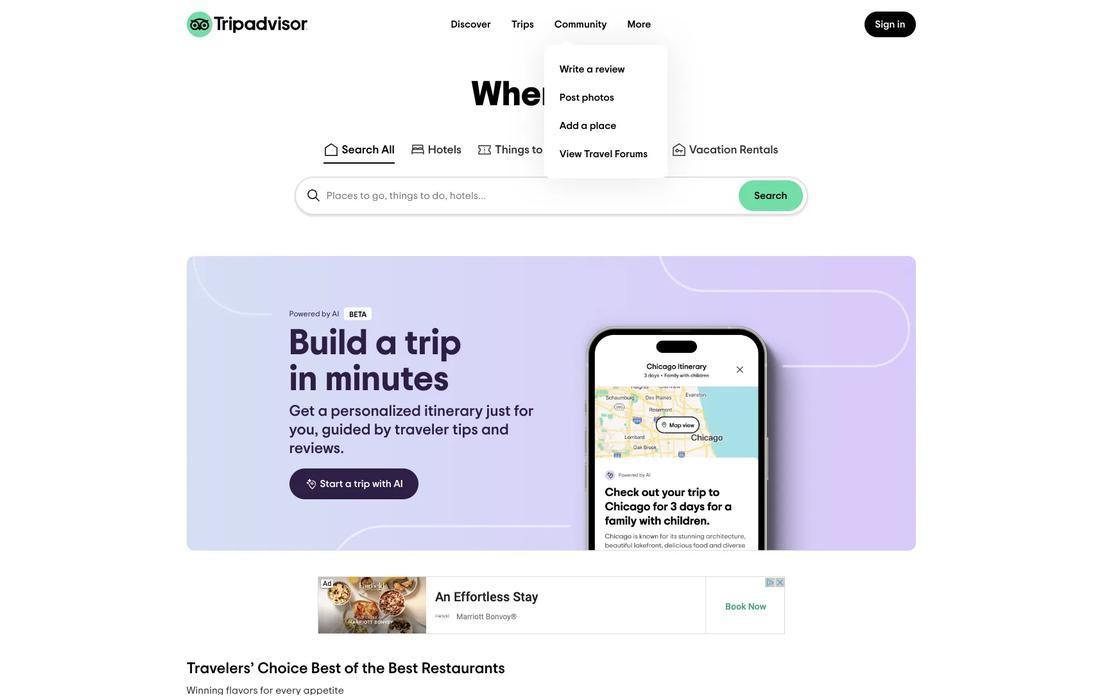 Task type: vqa. For each thing, say whether or not it's contained in the screenshot.
Vacation Rentals button
yes



Task type: describe. For each thing, give the bounding box(es) containing it.
trips button
[[502, 12, 545, 37]]

discover
[[451, 19, 491, 30]]

guided
[[322, 423, 371, 438]]

travelers'
[[187, 662, 254, 677]]

ai inside button
[[394, 479, 403, 489]]

hotels
[[428, 145, 462, 156]]

1 best from the left
[[311, 662, 341, 677]]

powered
[[289, 310, 320, 318]]

minutes
[[325, 362, 449, 398]]

0 vertical spatial by
[[322, 310, 331, 318]]

do
[[546, 145, 560, 156]]

in inside build a trip in minutes get a personalized itinerary just for you, guided by traveler tips and reviews.
[[289, 362, 318, 398]]

search search field containing search
[[296, 178, 807, 214]]

add
[[560, 120, 579, 131]]

2 best from the left
[[389, 662, 419, 677]]

write a review link
[[555, 55, 658, 84]]

restaurants link
[[576, 142, 656, 157]]

place
[[590, 120, 617, 131]]

view
[[560, 149, 582, 159]]

where
[[472, 78, 575, 112]]

and
[[482, 423, 509, 438]]

advertisement region
[[318, 577, 785, 635]]

where to?
[[472, 78, 631, 112]]

hotels button
[[408, 139, 464, 164]]

search all
[[342, 145, 395, 156]]

sign in
[[876, 19, 906, 30]]

reviews.
[[289, 441, 344, 457]]

menu containing write a review
[[545, 45, 668, 179]]

start a trip with ai
[[320, 479, 403, 489]]

post
[[560, 92, 580, 102]]

to?
[[582, 78, 631, 112]]

of
[[345, 662, 359, 677]]

add a place link
[[555, 112, 658, 140]]

powered by ai
[[289, 310, 339, 318]]

rentals
[[740, 145, 779, 156]]

photos
[[582, 92, 615, 102]]

tripadvisor image
[[187, 12, 307, 37]]

1 vertical spatial restaurants
[[422, 662, 505, 677]]

get
[[289, 404, 315, 419]]

traveler
[[395, 423, 450, 438]]

post photos link
[[555, 84, 658, 112]]

trips
[[512, 19, 534, 30]]

for
[[514, 404, 534, 419]]

with
[[373, 479, 392, 489]]

search for search
[[755, 191, 788, 201]]

tab list containing search all
[[0, 137, 1103, 166]]

search all button
[[321, 139, 397, 164]]

a for add
[[582, 120, 588, 131]]

things to do link
[[477, 142, 560, 157]]

beta
[[350, 311, 367, 319]]

0 horizontal spatial ai
[[332, 310, 339, 318]]

by inside build a trip in minutes get a personalized itinerary just for you, guided by traveler tips and reviews.
[[374, 423, 392, 438]]

vacation rentals link
[[672, 142, 779, 157]]

to
[[532, 145, 543, 156]]

post photos
[[560, 92, 615, 102]]

hotels link
[[410, 142, 462, 157]]

trip for ai
[[354, 479, 370, 489]]

in inside sign in link
[[898, 19, 906, 30]]

search image
[[306, 188, 322, 204]]

view travel forums link
[[555, 140, 658, 168]]

a for write
[[587, 64, 594, 74]]

write a review
[[560, 64, 625, 74]]

a for build
[[376, 326, 397, 362]]



Task type: locate. For each thing, give the bounding box(es) containing it.
tips
[[453, 423, 478, 438]]

choice
[[258, 662, 308, 677]]

restaurants button
[[573, 139, 659, 164]]

1 vertical spatial search
[[755, 191, 788, 201]]

ai right with
[[394, 479, 403, 489]]

tab list
[[0, 137, 1103, 166]]

sign in link
[[865, 12, 916, 37]]

vacation rentals
[[690, 145, 779, 156]]

1 horizontal spatial by
[[374, 423, 392, 438]]

1 vertical spatial in
[[289, 362, 318, 398]]

itinerary
[[425, 404, 483, 419]]

menu
[[545, 45, 668, 179]]

write
[[560, 64, 585, 74]]

search inside button
[[755, 191, 788, 201]]

trip for minutes
[[405, 326, 462, 362]]

build a trip in minutes get a personalized itinerary just for you, guided by traveler tips and reviews.
[[289, 326, 534, 457]]

search for search all
[[342, 145, 379, 156]]

Search search field
[[296, 178, 807, 214], [327, 190, 739, 202]]

a right start
[[346, 479, 352, 489]]

personalized
[[331, 404, 421, 419]]

0 horizontal spatial restaurants
[[422, 662, 505, 677]]

things to do
[[495, 145, 560, 156]]

trip inside button
[[354, 479, 370, 489]]

just
[[487, 404, 511, 419]]

search search field down to
[[327, 190, 739, 202]]

ai
[[332, 310, 339, 318], [394, 479, 403, 489]]

discover button
[[441, 12, 502, 37]]

0 horizontal spatial trip
[[354, 479, 370, 489]]

search down rentals
[[755, 191, 788, 201]]

0 horizontal spatial in
[[289, 362, 318, 398]]

by
[[322, 310, 331, 318], [374, 423, 392, 438]]

more button
[[618, 12, 662, 37]]

0 vertical spatial in
[[898, 19, 906, 30]]

add a place
[[560, 120, 617, 131]]

more
[[628, 19, 652, 30]]

in up get
[[289, 362, 318, 398]]

best left of
[[311, 662, 341, 677]]

the
[[362, 662, 385, 677]]

best right the
[[389, 662, 419, 677]]

in
[[898, 19, 906, 30], [289, 362, 318, 398]]

0 vertical spatial trip
[[405, 326, 462, 362]]

trip inside build a trip in minutes get a personalized itinerary just for you, guided by traveler tips and reviews.
[[405, 326, 462, 362]]

0 vertical spatial restaurants
[[594, 145, 656, 156]]

search button
[[739, 181, 803, 211]]

0 horizontal spatial by
[[322, 310, 331, 318]]

a inside button
[[346, 479, 352, 489]]

0 horizontal spatial best
[[311, 662, 341, 677]]

search left all
[[342, 145, 379, 156]]

view travel forums
[[560, 149, 648, 159]]

travelers' choice best of the best restaurants
[[187, 662, 505, 677]]

best
[[311, 662, 341, 677], [389, 662, 419, 677]]

forums
[[615, 149, 648, 159]]

a right add at the right
[[582, 120, 588, 131]]

start
[[320, 479, 343, 489]]

1 horizontal spatial restaurants
[[594, 145, 656, 156]]

by down personalized
[[374, 423, 392, 438]]

community button
[[545, 12, 618, 37]]

1 horizontal spatial ai
[[394, 479, 403, 489]]

trip
[[405, 326, 462, 362], [354, 479, 370, 489]]

you,
[[289, 423, 319, 438]]

sign
[[876, 19, 896, 30]]

search inside button
[[342, 145, 379, 156]]

all
[[382, 145, 395, 156]]

1 vertical spatial ai
[[394, 479, 403, 489]]

build
[[289, 326, 368, 362]]

restaurants inside button
[[594, 145, 656, 156]]

things to do button
[[475, 139, 563, 164]]

things
[[495, 145, 530, 156]]

vacation rentals button
[[669, 139, 782, 164]]

search
[[342, 145, 379, 156], [755, 191, 788, 201]]

0 vertical spatial ai
[[332, 310, 339, 318]]

ai left beta
[[332, 310, 339, 318]]

in right sign
[[898, 19, 906, 30]]

a right get
[[318, 404, 328, 419]]

1 horizontal spatial search
[[755, 191, 788, 201]]

community
[[555, 19, 607, 30]]

start a trip with ai button
[[289, 469, 419, 500]]

a right write
[[587, 64, 594, 74]]

search search field down do
[[296, 178, 807, 214]]

0 vertical spatial search
[[342, 145, 379, 156]]

1 horizontal spatial in
[[898, 19, 906, 30]]

review
[[596, 64, 625, 74]]

restaurants
[[594, 145, 656, 156], [422, 662, 505, 677]]

0 horizontal spatial search
[[342, 145, 379, 156]]

vacation
[[690, 145, 738, 156]]

1 vertical spatial by
[[374, 423, 392, 438]]

1 vertical spatial trip
[[354, 479, 370, 489]]

a right "build"
[[376, 326, 397, 362]]

1 horizontal spatial trip
[[405, 326, 462, 362]]

1 horizontal spatial best
[[389, 662, 419, 677]]

travel
[[584, 149, 613, 159]]

by right powered
[[322, 310, 331, 318]]

a
[[587, 64, 594, 74], [582, 120, 588, 131], [376, 326, 397, 362], [318, 404, 328, 419], [346, 479, 352, 489]]

a for start
[[346, 479, 352, 489]]



